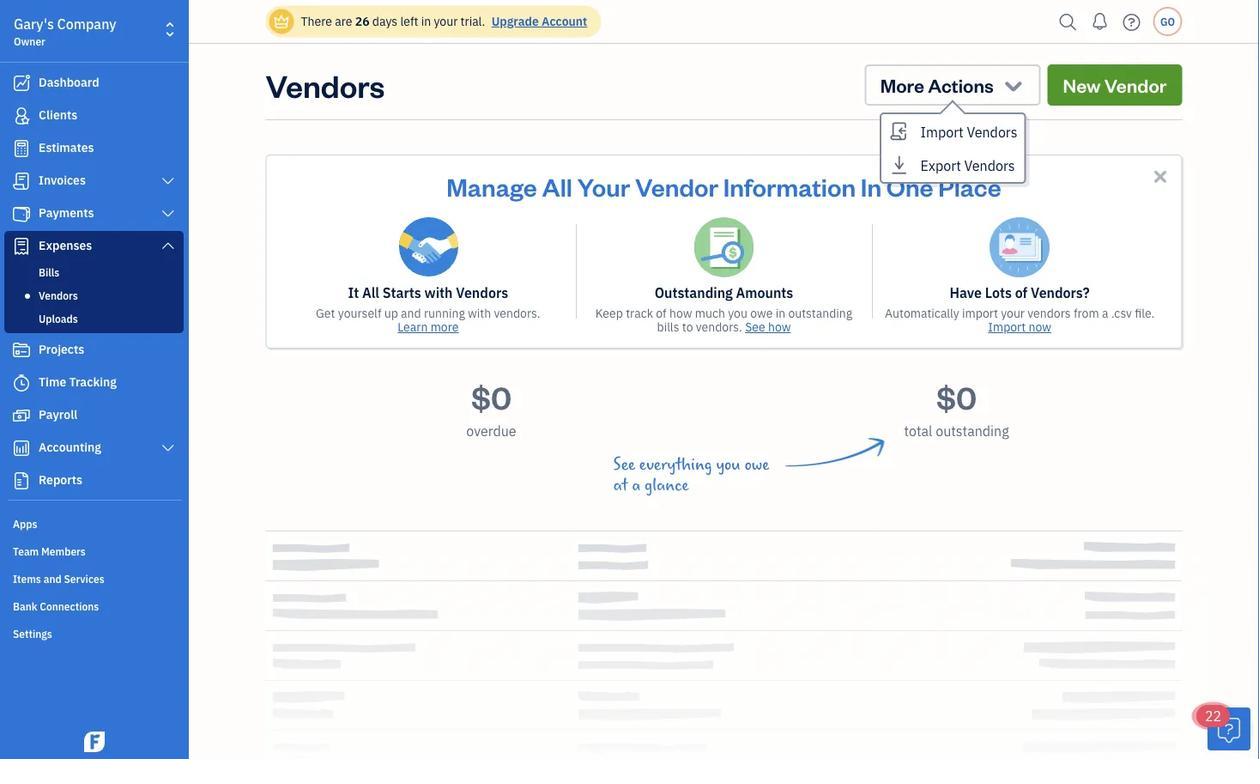 Task type: vqa. For each thing, say whether or not it's contained in the screenshot.


Task type: describe. For each thing, give the bounding box(es) containing it.
1 vertical spatial with
[[468, 305, 491, 321]]

items and services
[[13, 572, 105, 586]]

vendors. for vendors
[[494, 305, 541, 321]]

and inside items and services link
[[44, 572, 62, 586]]

apps link
[[4, 510, 184, 536]]

a inside see everything you owe at a glance
[[632, 476, 641, 495]]

vendors up export vendors
[[967, 123, 1018, 141]]

see for see everything you owe at a glance
[[614, 455, 636, 474]]

close image
[[1151, 167, 1171, 186]]

invoice image
[[11, 173, 32, 190]]

at
[[614, 476, 628, 495]]

accounting link
[[4, 433, 184, 464]]

vendors
[[1028, 305, 1072, 321]]

of for lots
[[1016, 284, 1028, 302]]

more actions button
[[865, 64, 1041, 106]]

search image
[[1055, 9, 1083, 35]]

up
[[385, 305, 398, 321]]

chart image
[[11, 440, 32, 457]]

days
[[373, 13, 398, 29]]

see how
[[746, 319, 791, 335]]

in
[[861, 170, 882, 202]]

items and services link
[[4, 565, 184, 591]]

it all starts with vendors image
[[398, 217, 458, 277]]

.csv
[[1112, 305, 1133, 321]]

chevron large down image for payments
[[160, 207, 176, 221]]

information
[[724, 170, 856, 202]]

0 vertical spatial in
[[421, 13, 431, 29]]

company
[[57, 15, 116, 33]]

it all starts with vendors get yourself up and running with vendors. learn more
[[316, 284, 541, 335]]

apps
[[13, 517, 37, 531]]

import inside button
[[921, 123, 964, 141]]

new vendor button
[[1048, 64, 1183, 106]]

gary's
[[14, 15, 54, 33]]

owner
[[14, 34, 45, 48]]

freshbooks image
[[81, 732, 108, 752]]

estimates
[[39, 140, 94, 155]]

are
[[335, 13, 353, 29]]

more
[[881, 73, 925, 97]]

projects
[[39, 341, 84, 357]]

it
[[348, 284, 359, 302]]

import vendors
[[921, 123, 1018, 141]]

team members link
[[4, 538, 184, 563]]

from
[[1074, 305, 1100, 321]]

have
[[950, 284, 983, 302]]

estimates link
[[4, 133, 184, 164]]

much
[[695, 305, 726, 321]]

invoices
[[39, 172, 86, 188]]

get
[[316, 305, 335, 321]]

your
[[578, 170, 631, 202]]

file.
[[1136, 305, 1155, 321]]

client image
[[11, 107, 32, 125]]

import
[[963, 305, 999, 321]]

owe inside keep track of how much you owe in outstanding bills to vendors.
[[751, 305, 773, 321]]

have lots of vendors? automatically import your vendors from a .csv file. import now
[[886, 284, 1155, 335]]

invoices link
[[4, 166, 184, 197]]

dashboard image
[[11, 75, 32, 92]]

new vendor
[[1064, 73, 1168, 97]]

see everything you owe at a glance
[[614, 455, 770, 495]]

uploads
[[39, 312, 78, 326]]

trial.
[[461, 13, 486, 29]]

outstanding inside $0 total outstanding
[[936, 422, 1010, 440]]

bills link
[[8, 262, 180, 283]]

there are 26 days left in your trial. upgrade account
[[301, 13, 588, 29]]

upgrade
[[492, 13, 539, 29]]

team
[[13, 545, 39, 558]]

bank connections
[[13, 599, 99, 613]]

see for see how
[[746, 319, 766, 335]]

to
[[683, 319, 694, 335]]

outstanding inside keep track of how much you owe in outstanding bills to vendors.
[[789, 305, 853, 321]]

all for it
[[362, 284, 380, 302]]

1 horizontal spatial how
[[769, 319, 791, 335]]

22 button
[[1197, 705, 1251, 751]]

your for days
[[434, 13, 458, 29]]

export vendors
[[921, 157, 1016, 175]]

chevron large down image for accounting
[[160, 441, 176, 455]]

overdue
[[467, 422, 517, 440]]

bills
[[39, 265, 59, 279]]

glance
[[645, 476, 689, 495]]

clients link
[[4, 100, 184, 131]]

new
[[1064, 73, 1101, 97]]

resource center badge image
[[1208, 708, 1251, 751]]

expenses link
[[4, 231, 184, 262]]

timer image
[[11, 374, 32, 392]]

26
[[355, 13, 370, 29]]

project image
[[11, 342, 32, 359]]

left
[[401, 13, 419, 29]]

crown image
[[273, 12, 291, 30]]

vendors link
[[8, 285, 180, 306]]

vendors down import vendors
[[965, 157, 1016, 175]]

go to help image
[[1119, 9, 1146, 35]]

bills
[[657, 319, 680, 335]]

time
[[39, 374, 66, 390]]

export vendors button
[[882, 148, 1025, 182]]

vendors down there
[[266, 64, 385, 105]]

payroll link
[[4, 400, 184, 431]]

vendors?
[[1031, 284, 1091, 302]]

dashboard
[[39, 74, 99, 90]]

learn
[[398, 319, 428, 335]]

settings
[[13, 627, 52, 641]]



Task type: locate. For each thing, give the bounding box(es) containing it.
1 vertical spatial see
[[614, 455, 636, 474]]

how down outstanding
[[670, 305, 693, 321]]

total
[[905, 422, 933, 440]]

running
[[424, 305, 465, 321]]

services
[[64, 572, 105, 586]]

you inside see everything you owe at a glance
[[717, 455, 741, 474]]

main element
[[0, 0, 232, 759]]

see up at
[[614, 455, 636, 474]]

0 horizontal spatial in
[[421, 13, 431, 29]]

chevron large down image up reports link
[[160, 441, 176, 455]]

0 vertical spatial your
[[434, 13, 458, 29]]

outstanding down amounts
[[789, 305, 853, 321]]

your left trial. at the left
[[434, 13, 458, 29]]

$0 inside $0 total outstanding
[[937, 376, 977, 417]]

1 horizontal spatial vendors.
[[696, 319, 743, 335]]

payments
[[39, 205, 94, 221]]

vendors. inside keep track of how much you owe in outstanding bills to vendors.
[[696, 319, 743, 335]]

1 chevron large down image from the top
[[160, 239, 176, 253]]

a right at
[[632, 476, 641, 495]]

1 vertical spatial vendor
[[636, 170, 719, 202]]

1 vertical spatial of
[[656, 305, 667, 321]]

go
[[1161, 15, 1176, 28]]

outstanding right total
[[936, 422, 1010, 440]]

all inside it all starts with vendors get yourself up and running with vendors. learn more
[[362, 284, 380, 302]]

chevron large down image for invoices
[[160, 174, 176, 188]]

manage
[[447, 170, 537, 202]]

1 horizontal spatial all
[[542, 170, 573, 202]]

chevron large down image up bills 'link'
[[160, 239, 176, 253]]

import left now
[[989, 319, 1026, 335]]

1 horizontal spatial $0
[[937, 376, 977, 417]]

0 horizontal spatial see
[[614, 455, 636, 474]]

payroll
[[39, 407, 78, 423]]

0 horizontal spatial outstanding
[[789, 305, 853, 321]]

0 vertical spatial vendor
[[1105, 73, 1168, 97]]

your down lots
[[1002, 305, 1025, 321]]

lots
[[986, 284, 1013, 302]]

vendors up running
[[456, 284, 509, 302]]

how inside keep track of how much you owe in outstanding bills to vendors.
[[670, 305, 693, 321]]

bank connections link
[[4, 593, 184, 618]]

payments link
[[4, 198, 184, 229]]

1 horizontal spatial of
[[1016, 284, 1028, 302]]

vendors inside main element
[[39, 289, 78, 302]]

estimate image
[[11, 140, 32, 157]]

manage all your vendor information in one place
[[447, 170, 1002, 202]]

vendor
[[1105, 73, 1168, 97], [636, 170, 719, 202]]

0 vertical spatial with
[[425, 284, 453, 302]]

you
[[728, 305, 748, 321], [717, 455, 741, 474]]

you right the everything
[[717, 455, 741, 474]]

1 vertical spatial owe
[[745, 455, 770, 474]]

0 vertical spatial chevron large down image
[[160, 174, 176, 188]]

vendor inside "button"
[[1105, 73, 1168, 97]]

chevron large down image
[[160, 174, 176, 188], [160, 207, 176, 221]]

reports
[[39, 472, 82, 488]]

2 $0 from the left
[[937, 376, 977, 417]]

import up export
[[921, 123, 964, 141]]

1 vertical spatial chevron large down image
[[160, 207, 176, 221]]

outstanding
[[789, 305, 853, 321], [936, 422, 1010, 440]]

chevron large down image
[[160, 239, 176, 253], [160, 441, 176, 455]]

0 vertical spatial a
[[1103, 305, 1109, 321]]

0 vertical spatial import
[[921, 123, 964, 141]]

time tracking link
[[4, 368, 184, 399]]

1 vertical spatial import
[[989, 319, 1026, 335]]

account
[[542, 13, 588, 29]]

vendor right new
[[1105, 73, 1168, 97]]

0 horizontal spatial import
[[921, 123, 964, 141]]

owe right the everything
[[745, 455, 770, 474]]

all left your
[[542, 170, 573, 202]]

vendors.
[[494, 305, 541, 321], [696, 319, 743, 335]]

payment image
[[11, 205, 32, 222]]

and inside it all starts with vendors get yourself up and running with vendors. learn more
[[401, 305, 421, 321]]

chevron large down image up payments 'link'
[[160, 174, 176, 188]]

more actions
[[881, 73, 994, 97]]

vendor right your
[[636, 170, 719, 202]]

go button
[[1154, 7, 1183, 36]]

one
[[887, 170, 934, 202]]

tracking
[[69, 374, 117, 390]]

outstanding amounts image
[[694, 217, 754, 277]]

0 vertical spatial chevron large down image
[[160, 239, 176, 253]]

0 vertical spatial see
[[746, 319, 766, 335]]

$0 overdue
[[467, 376, 517, 440]]

1 vertical spatial and
[[44, 572, 62, 586]]

of right track
[[656, 305, 667, 321]]

import inside "have lots of vendors? automatically import your vendors from a .csv file. import now"
[[989, 319, 1026, 335]]

a inside "have lots of vendors? automatically import your vendors from a .csv file. import now"
[[1103, 305, 1109, 321]]

in right left
[[421, 13, 431, 29]]

with right running
[[468, 305, 491, 321]]

0 horizontal spatial $0
[[471, 376, 512, 417]]

outstanding amounts
[[655, 284, 794, 302]]

1 chevron large down image from the top
[[160, 174, 176, 188]]

you down outstanding amounts
[[728, 305, 748, 321]]

1 horizontal spatial with
[[468, 305, 491, 321]]

0 horizontal spatial of
[[656, 305, 667, 321]]

outstanding
[[655, 284, 733, 302]]

1 vertical spatial your
[[1002, 305, 1025, 321]]

1 vertical spatial outstanding
[[936, 422, 1010, 440]]

projects link
[[4, 335, 184, 366]]

chevron large down image inside payments 'link'
[[160, 207, 176, 221]]

with
[[425, 284, 453, 302], [468, 305, 491, 321]]

clients
[[39, 107, 77, 123]]

how
[[670, 305, 693, 321], [769, 319, 791, 335]]

your
[[434, 13, 458, 29], [1002, 305, 1025, 321]]

upgrade account link
[[488, 13, 588, 29]]

expenses
[[39, 237, 92, 253]]

chevrondown image
[[1002, 73, 1026, 97]]

export
[[921, 157, 962, 175]]

how down amounts
[[769, 319, 791, 335]]

everything
[[640, 455, 713, 474]]

a
[[1103, 305, 1109, 321], [632, 476, 641, 495]]

1 horizontal spatial see
[[746, 319, 766, 335]]

have lots of vendors? image
[[990, 217, 1051, 277]]

0 vertical spatial you
[[728, 305, 748, 321]]

0 vertical spatial owe
[[751, 305, 773, 321]]

1 horizontal spatial import
[[989, 319, 1026, 335]]

see
[[746, 319, 766, 335], [614, 455, 636, 474]]

1 horizontal spatial a
[[1103, 305, 1109, 321]]

and
[[401, 305, 421, 321], [44, 572, 62, 586]]

in
[[421, 13, 431, 29], [776, 305, 786, 321]]

0 horizontal spatial a
[[632, 476, 641, 495]]

$0 for $0 overdue
[[471, 376, 512, 417]]

of right lots
[[1016, 284, 1028, 302]]

all
[[542, 170, 573, 202], [362, 284, 380, 302]]

1 $0 from the left
[[471, 376, 512, 417]]

0 horizontal spatial vendors.
[[494, 305, 541, 321]]

2 chevron large down image from the top
[[160, 441, 176, 455]]

vendors inside it all starts with vendors get yourself up and running with vendors. learn more
[[456, 284, 509, 302]]

vendors. right to
[[696, 319, 743, 335]]

actions
[[929, 73, 994, 97]]

$0 inside $0 overdue
[[471, 376, 512, 417]]

$0 total outstanding
[[905, 376, 1010, 440]]

all right it
[[362, 284, 380, 302]]

1 vertical spatial a
[[632, 476, 641, 495]]

vendors. for much
[[696, 319, 743, 335]]

with up running
[[425, 284, 453, 302]]

all for manage
[[542, 170, 573, 202]]

chevron large down image inside expenses link
[[160, 239, 176, 253]]

1 horizontal spatial in
[[776, 305, 786, 321]]

team members
[[13, 545, 86, 558]]

expense image
[[11, 238, 32, 255]]

keep track of how much you owe in outstanding bills to vendors.
[[596, 305, 853, 335]]

place
[[939, 170, 1002, 202]]

1 vertical spatial all
[[362, 284, 380, 302]]

2 chevron large down image from the top
[[160, 207, 176, 221]]

0 horizontal spatial all
[[362, 284, 380, 302]]

amounts
[[737, 284, 794, 302]]

your for vendors?
[[1002, 305, 1025, 321]]

vendors. inside it all starts with vendors get yourself up and running with vendors. learn more
[[494, 305, 541, 321]]

0 horizontal spatial vendor
[[636, 170, 719, 202]]

1 vertical spatial chevron large down image
[[160, 441, 176, 455]]

of inside keep track of how much you owe in outstanding bills to vendors.
[[656, 305, 667, 321]]

0 vertical spatial of
[[1016, 284, 1028, 302]]

settings link
[[4, 620, 184, 646]]

time tracking
[[39, 374, 117, 390]]

1 horizontal spatial outstanding
[[936, 422, 1010, 440]]

in inside keep track of how much you owe in outstanding bills to vendors.
[[776, 305, 786, 321]]

owe inside see everything you owe at a glance
[[745, 455, 770, 474]]

$0
[[471, 376, 512, 417], [937, 376, 977, 417]]

accounting
[[39, 439, 101, 455]]

of inside "have lots of vendors? automatically import your vendors from a .csv file. import now"
[[1016, 284, 1028, 302]]

items
[[13, 572, 41, 586]]

your inside "have lots of vendors? automatically import your vendors from a .csv file. import now"
[[1002, 305, 1025, 321]]

import vendors button
[[882, 114, 1025, 148]]

keep
[[596, 305, 623, 321]]

0 vertical spatial and
[[401, 305, 421, 321]]

of for track
[[656, 305, 667, 321]]

and right up
[[401, 305, 421, 321]]

0 vertical spatial outstanding
[[789, 305, 853, 321]]

1 horizontal spatial vendor
[[1105, 73, 1168, 97]]

report image
[[11, 472, 32, 490]]

1 vertical spatial in
[[776, 305, 786, 321]]

1 horizontal spatial your
[[1002, 305, 1025, 321]]

vendors up uploads
[[39, 289, 78, 302]]

see inside see everything you owe at a glance
[[614, 455, 636, 474]]

1 vertical spatial you
[[717, 455, 741, 474]]

and right items at the bottom left of the page
[[44, 572, 62, 586]]

0 vertical spatial all
[[542, 170, 573, 202]]

chevron large down image up expenses link
[[160, 207, 176, 221]]

yourself
[[338, 305, 382, 321]]

in down amounts
[[776, 305, 786, 321]]

0 horizontal spatial and
[[44, 572, 62, 586]]

gary's company owner
[[14, 15, 116, 48]]

0 horizontal spatial your
[[434, 13, 458, 29]]

chevron large down image for expenses
[[160, 239, 176, 253]]

reports link
[[4, 465, 184, 496]]

0 horizontal spatial with
[[425, 284, 453, 302]]

22
[[1206, 707, 1222, 725]]

see down amounts
[[746, 319, 766, 335]]

more
[[431, 319, 459, 335]]

starts
[[383, 284, 422, 302]]

0 horizontal spatial how
[[670, 305, 693, 321]]

a left the .csv
[[1103, 305, 1109, 321]]

notifications image
[[1087, 4, 1114, 39]]

vendors. right running
[[494, 305, 541, 321]]

owe down amounts
[[751, 305, 773, 321]]

you inside keep track of how much you owe in outstanding bills to vendors.
[[728, 305, 748, 321]]

money image
[[11, 407, 32, 424]]

1 horizontal spatial and
[[401, 305, 421, 321]]

$0 for $0 total outstanding
[[937, 376, 977, 417]]

members
[[41, 545, 86, 558]]

automatically
[[886, 305, 960, 321]]

now
[[1029, 319, 1052, 335]]



